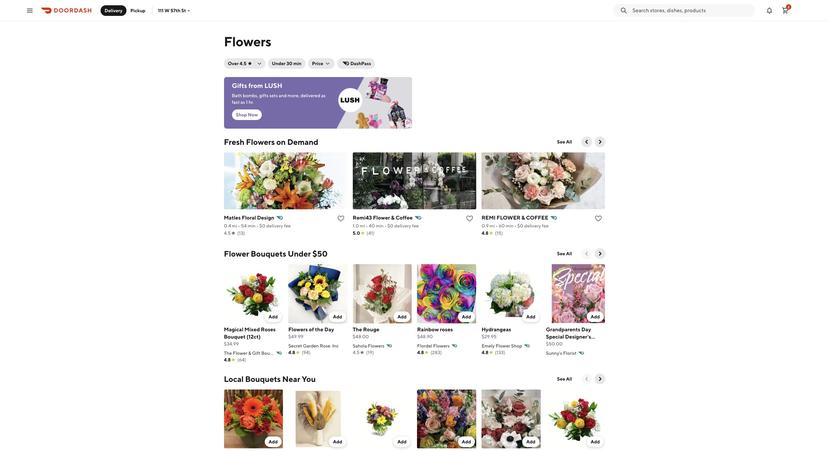 Task type: vqa. For each thing, say whether or not it's contained in the screenshot.
Magical Mixed Roses Bouquet (12Ct) $34.99
yes



Task type: locate. For each thing, give the bounding box(es) containing it.
previous button of carousel image for flower bouquets under $50
[[584, 251, 590, 257]]

over 4.5 button
[[224, 58, 266, 69]]

price button
[[308, 58, 335, 69]]

$48.90
[[418, 334, 433, 340]]

see all for flower bouquets under $50
[[558, 251, 573, 257]]

mi right 0.4
[[232, 224, 237, 229]]

2 day from the left
[[582, 327, 591, 333]]

local bouquets near you
[[224, 375, 316, 384]]

1 horizontal spatial shop
[[512, 344, 523, 349]]

click to add this store to your saved list image
[[337, 215, 345, 223], [466, 215, 474, 223], [595, 215, 603, 223]]

delivery down design
[[267, 224, 283, 229]]

under inside button
[[272, 61, 286, 66]]

1 see all from the top
[[558, 139, 573, 145]]

w
[[165, 8, 170, 13]]

2 vertical spatial 4.5
[[353, 350, 360, 356]]

1
[[246, 100, 248, 105]]

2 horizontal spatial $​0
[[518, 224, 524, 229]]

flower down (13)
[[224, 249, 249, 259]]

hydrangeas $29.95
[[482, 327, 512, 340]]

2 see from the top
[[558, 251, 566, 257]]

bombs,
[[243, 93, 259, 98]]

2 vertical spatial see all
[[558, 377, 573, 382]]

fee down coffee at right
[[542, 224, 549, 229]]

fee for remi flower & coffee
[[542, 224, 549, 229]]

remi43
[[353, 215, 372, 221]]

grandparents
[[546, 327, 581, 333]]

mi right 0.9
[[490, 224, 495, 229]]

day inside flowers of the day $49.99
[[325, 327, 334, 333]]

mi for matles
[[232, 224, 237, 229]]

2 fee from the left
[[412, 224, 419, 229]]

min
[[294, 61, 302, 66], [248, 224, 256, 229], [376, 224, 384, 229], [506, 224, 514, 229]]

fresh flowers on demand link
[[224, 137, 319, 147]]

min right '40' at the left
[[376, 224, 384, 229]]

see all
[[558, 139, 573, 145], [558, 251, 573, 257], [558, 377, 573, 382]]

delivery button
[[101, 5, 127, 16]]

choice
[[546, 341, 564, 348]]

all for $50
[[567, 251, 573, 257]]

0 horizontal spatial delivery
[[267, 224, 283, 229]]

bouquets for flower
[[251, 249, 286, 259]]

more,
[[288, 93, 300, 98]]

0 horizontal spatial 4.5
[[224, 231, 231, 236]]

as right 'delivered'
[[321, 93, 326, 98]]

1 horizontal spatial &
[[391, 215, 395, 221]]

0 horizontal spatial the
[[224, 351, 232, 356]]

add
[[269, 315, 278, 320], [333, 315, 342, 320], [398, 315, 407, 320], [462, 315, 471, 320], [527, 315, 536, 320], [591, 315, 600, 320], [269, 440, 278, 445], [333, 440, 342, 445], [398, 440, 407, 445], [462, 440, 471, 445], [527, 440, 536, 445], [591, 440, 600, 445]]

1 click to add this store to your saved list image from the left
[[337, 215, 345, 223]]

• left 54
[[238, 224, 240, 229]]

roses
[[440, 327, 453, 333]]

delivery down coffee at right
[[525, 224, 541, 229]]

• down remi43 flower & coffee in the top left of the page
[[385, 224, 387, 229]]

3 click to add this store to your saved list image from the left
[[595, 215, 603, 223]]

2 see all from the top
[[558, 251, 573, 257]]

$​0 down remi flower & coffee
[[518, 224, 524, 229]]

1 vertical spatial see all link
[[554, 249, 577, 259]]

the inside the rouge $48.00
[[353, 327, 362, 333]]

flower up 1.0 mi • 40 min • $​0 delivery fee
[[373, 215, 390, 221]]

0 vertical spatial all
[[567, 139, 573, 145]]

rainbow
[[418, 327, 439, 333]]

1 vertical spatial previous button of carousel image
[[584, 251, 590, 257]]

add button
[[265, 312, 282, 323], [265, 312, 282, 323], [329, 312, 346, 323], [329, 312, 346, 323], [394, 312, 411, 323], [394, 312, 411, 323], [458, 312, 475, 323], [523, 312, 540, 323], [523, 312, 540, 323], [587, 312, 604, 323], [265, 437, 282, 448], [265, 437, 282, 448], [329, 437, 346, 448], [329, 437, 346, 448], [394, 437, 411, 448], [394, 437, 411, 448], [458, 437, 475, 448], [458, 437, 475, 448], [523, 437, 540, 448], [587, 437, 604, 448], [587, 437, 604, 448]]

shop left now
[[236, 112, 247, 118]]

day up 'designer's' at the bottom
[[582, 327, 591, 333]]

4.5
[[240, 61, 247, 66], [224, 231, 231, 236], [353, 350, 360, 356]]

4.8 left (64)
[[224, 358, 231, 363]]

2 see all link from the top
[[554, 249, 577, 259]]

the rouge $48.00
[[353, 327, 380, 340]]

demand
[[287, 137, 319, 147]]

1 next button of carousel image from the top
[[597, 139, 604, 145]]

• left 60
[[496, 224, 498, 229]]

1 horizontal spatial the
[[353, 327, 362, 333]]

1 vertical spatial as
[[241, 100, 245, 105]]

0 vertical spatial under
[[272, 61, 286, 66]]

as
[[321, 93, 326, 98], [241, 100, 245, 105]]

floral
[[242, 215, 256, 221]]

see all link for demand
[[554, 137, 577, 147]]

4.8 for roses
[[224, 358, 231, 363]]

0 vertical spatial see all
[[558, 139, 573, 145]]

3 all from the top
[[567, 377, 573, 382]]

5.0
[[353, 231, 360, 236]]

1 horizontal spatial 4.5
[[240, 61, 247, 66]]

bouquets down gift
[[245, 375, 281, 384]]

1 horizontal spatial click to add this store to your saved list image
[[466, 215, 474, 223]]

emely
[[482, 344, 495, 349]]

0 vertical spatial see
[[558, 139, 566, 145]]

$​0 for floral
[[260, 224, 266, 229]]

min for matles floral design
[[248, 224, 256, 229]]

1 day from the left
[[325, 327, 334, 333]]

• left '40' at the left
[[366, 224, 368, 229]]

next button of carousel image
[[597, 139, 604, 145], [597, 251, 604, 257]]

under left the '30'
[[272, 61, 286, 66]]

1 • from the left
[[238, 224, 240, 229]]

see for local bouquets near you
[[558, 377, 566, 382]]

1 vertical spatial the
[[224, 351, 232, 356]]

1 vertical spatial next button of carousel image
[[597, 251, 604, 257]]

1 see from the top
[[558, 139, 566, 145]]

day
[[325, 327, 334, 333], [582, 327, 591, 333]]

• down remi flower & coffee
[[515, 224, 517, 229]]

1 vertical spatial see
[[558, 251, 566, 257]]

under left '$50'
[[288, 249, 311, 259]]

0 vertical spatial bouquets
[[251, 249, 286, 259]]

1 fee from the left
[[284, 224, 291, 229]]

3 items, open order cart image
[[782, 6, 790, 14]]

flordel flowers
[[418, 344, 450, 349]]

of
[[309, 327, 314, 333]]

0 vertical spatial next button of carousel image
[[597, 139, 604, 145]]

next button of carousel image for $50
[[597, 251, 604, 257]]

4.5 down 0.4
[[224, 231, 231, 236]]

min right 54
[[248, 224, 256, 229]]

1 vertical spatial bouquets
[[245, 375, 281, 384]]

day right the at the bottom left
[[325, 327, 334, 333]]

previous button of carousel image for local bouquets near you
[[584, 376, 590, 383]]

$50
[[313, 249, 328, 259]]

2 horizontal spatial &
[[522, 215, 525, 221]]

0 horizontal spatial as
[[241, 100, 245, 105]]

1.0 mi • 40 min • $​0 delivery fee
[[353, 224, 419, 229]]

1 mi from the left
[[232, 224, 237, 229]]

4.8 down emely on the right of page
[[482, 350, 489, 356]]

min right the '30'
[[294, 61, 302, 66]]

sunny's florist
[[546, 351, 577, 356]]

1 see all link from the top
[[554, 137, 577, 147]]

mi for remi43
[[360, 224, 365, 229]]

2 vertical spatial see
[[558, 377, 566, 382]]

flowers for fresh
[[246, 137, 275, 147]]

(13)
[[238, 231, 245, 236]]

flowers up (283)
[[434, 344, 450, 349]]

3 previous button of carousel image from the top
[[584, 376, 590, 383]]

$​0 down remi43 flower & coffee in the top left of the page
[[388, 224, 394, 229]]

shop right emely on the right of page
[[512, 344, 523, 349]]

flower
[[373, 215, 390, 221], [224, 249, 249, 259], [496, 344, 511, 349], [233, 351, 248, 356]]

3 fee from the left
[[542, 224, 549, 229]]

the up $48.00
[[353, 327, 362, 333]]

2 previous button of carousel image from the top
[[584, 251, 590, 257]]

flowers up $49.99
[[289, 327, 308, 333]]

min right 60
[[506, 224, 514, 229]]

bouquets for local
[[245, 375, 281, 384]]

2 vertical spatial all
[[567, 377, 573, 382]]

flowers up the (19)
[[368, 344, 385, 349]]

1 vertical spatial 4.5
[[224, 231, 231, 236]]

0 horizontal spatial shop
[[236, 112, 247, 118]]

flowers up over 4.5 button at top
[[224, 34, 271, 49]]

shop inside button
[[236, 112, 247, 118]]

0 horizontal spatial $​0
[[260, 224, 266, 229]]

secret
[[289, 344, 302, 349]]

bouquet
[[224, 334, 246, 340]]

bouquets down 0.4 mi • 54 min • $​0 delivery fee
[[251, 249, 286, 259]]

4.5 for (13)
[[224, 231, 231, 236]]

(133)
[[495, 350, 506, 356]]

flower up (64)
[[233, 351, 248, 356]]

4.8 down flordel on the bottom
[[418, 350, 424, 356]]

54
[[241, 224, 247, 229]]

4.8
[[482, 231, 489, 236], [289, 350, 295, 356], [418, 350, 424, 356], [482, 350, 489, 356], [224, 358, 231, 363]]

day inside grandparents day special designer's choice
[[582, 327, 591, 333]]

as left 1
[[241, 100, 245, 105]]

0 vertical spatial previous button of carousel image
[[584, 139, 590, 145]]

grandparents day special designer's choice
[[546, 327, 592, 348]]

40
[[369, 224, 375, 229]]

click to add this store to your saved list image for coffee
[[466, 215, 474, 223]]

next button of carousel image
[[597, 376, 604, 383]]

the for flower
[[224, 351, 232, 356]]

2 delivery from the left
[[395, 224, 411, 229]]

4.8 for the
[[289, 350, 295, 356]]

bouquets
[[251, 249, 286, 259], [245, 375, 281, 384]]

1 horizontal spatial fee
[[412, 224, 419, 229]]

mixed
[[245, 327, 260, 333]]

1 $​0 from the left
[[260, 224, 266, 229]]

you
[[302, 375, 316, 384]]

$50.00
[[546, 342, 563, 347]]

0 vertical spatial shop
[[236, 112, 247, 118]]

(19)
[[366, 350, 374, 356]]

0 vertical spatial 4.5
[[240, 61, 247, 66]]

1 horizontal spatial day
[[582, 327, 591, 333]]

2 horizontal spatial delivery
[[525, 224, 541, 229]]

(94)
[[302, 350, 311, 356]]

3 see from the top
[[558, 377, 566, 382]]

$​0 for flower
[[388, 224, 394, 229]]

2 vertical spatial see all link
[[554, 374, 577, 385]]

mi
[[232, 224, 237, 229], [360, 224, 365, 229], [490, 224, 495, 229]]

bath bombs, gifts sets and more, delivered as fast as 1 hr.
[[232, 93, 326, 105]]

0 vertical spatial the
[[353, 327, 362, 333]]

0 horizontal spatial under
[[272, 61, 286, 66]]

magical mixed roses bouquet (12ct) $34.99
[[224, 327, 276, 347]]

4.5 inside button
[[240, 61, 247, 66]]

4.5 right over
[[240, 61, 247, 66]]

3 $​0 from the left
[[518, 224, 524, 229]]

0 horizontal spatial click to add this store to your saved list image
[[337, 215, 345, 223]]

$​0 down design
[[260, 224, 266, 229]]

0.9
[[482, 224, 489, 229]]

fee down coffee
[[412, 224, 419, 229]]

Store search: begin typing to search for stores available on DoorDash text field
[[633, 7, 752, 14]]

3 • from the left
[[366, 224, 368, 229]]

5 • from the left
[[496, 224, 498, 229]]

flowers left the on
[[246, 137, 275, 147]]

0 vertical spatial as
[[321, 93, 326, 98]]

0 horizontal spatial fee
[[284, 224, 291, 229]]

flower up the (133)
[[496, 344, 511, 349]]

3 mi from the left
[[490, 224, 495, 229]]

2 horizontal spatial mi
[[490, 224, 495, 229]]

1 horizontal spatial as
[[321, 93, 326, 98]]

1 vertical spatial see all
[[558, 251, 573, 257]]

the down $34.99
[[224, 351, 232, 356]]

1 vertical spatial under
[[288, 249, 311, 259]]

1 horizontal spatial $​0
[[388, 224, 394, 229]]

fee up flower bouquets under $50 link
[[284, 224, 291, 229]]

1 delivery from the left
[[267, 224, 283, 229]]

previous button of carousel image
[[584, 139, 590, 145], [584, 251, 590, 257], [584, 376, 590, 383]]

fee for remi43 flower & coffee
[[412, 224, 419, 229]]

see all link
[[554, 137, 577, 147], [554, 249, 577, 259], [554, 374, 577, 385]]

2 mi from the left
[[360, 224, 365, 229]]

0 vertical spatial see all link
[[554, 137, 577, 147]]

1 vertical spatial all
[[567, 251, 573, 257]]

4 • from the left
[[385, 224, 387, 229]]

& for coffee
[[391, 215, 395, 221]]

& up 0.9 mi • 60 min • $​0 delivery fee
[[522, 215, 525, 221]]

under 30 min button
[[268, 58, 306, 69]]

2 vertical spatial previous button of carousel image
[[584, 376, 590, 383]]

1 previous button of carousel image from the top
[[584, 139, 590, 145]]

fee
[[284, 224, 291, 229], [412, 224, 419, 229], [542, 224, 549, 229]]

flowers for sahola
[[368, 344, 385, 349]]

4.8 down secret in the bottom of the page
[[289, 350, 295, 356]]

2 click to add this store to your saved list image from the left
[[466, 215, 474, 223]]

3 see all link from the top
[[554, 374, 577, 385]]

min for remi43 flower & coffee
[[376, 224, 384, 229]]

& left gift
[[248, 351, 251, 356]]

flowers for flordel
[[434, 344, 450, 349]]

3 delivery from the left
[[525, 224, 541, 229]]

0 horizontal spatial day
[[325, 327, 334, 333]]

mi for remi
[[490, 224, 495, 229]]

dashpass
[[351, 61, 371, 66]]

2 horizontal spatial 4.5
[[353, 350, 360, 356]]

0 horizontal spatial mi
[[232, 224, 237, 229]]

1 horizontal spatial mi
[[360, 224, 365, 229]]

3 see all from the top
[[558, 377, 573, 382]]

1 horizontal spatial delivery
[[395, 224, 411, 229]]

under 30 min
[[272, 61, 302, 66]]

gifts
[[259, 93, 269, 98]]

shop
[[236, 112, 247, 118], [512, 344, 523, 349]]

2
[[788, 5, 790, 9]]

2 horizontal spatial click to add this store to your saved list image
[[595, 215, 603, 223]]

all for you
[[567, 377, 573, 382]]

delivery down coffee
[[395, 224, 411, 229]]

& up 1.0 mi • 40 min • $​0 delivery fee
[[391, 215, 395, 221]]

flowers inside flowers of the day $49.99
[[289, 327, 308, 333]]

2 all from the top
[[567, 251, 573, 257]]

4.5 down 'sahola'
[[353, 350, 360, 356]]

now
[[248, 112, 258, 118]]

1 all from the top
[[567, 139, 573, 145]]

delivered
[[301, 93, 321, 98]]

the
[[353, 327, 362, 333], [224, 351, 232, 356]]

(283)
[[431, 350, 442, 356]]

see all for local bouquets near you
[[558, 377, 573, 382]]

0 horizontal spatial &
[[248, 351, 251, 356]]

min for remi flower & coffee
[[506, 224, 514, 229]]

& for gift
[[248, 351, 251, 356]]

mi right 1.0
[[360, 224, 365, 229]]

gifts
[[232, 82, 247, 89]]

st
[[181, 8, 186, 13]]

see
[[558, 139, 566, 145], [558, 251, 566, 257], [558, 377, 566, 382]]

2 $​0 from the left
[[388, 224, 394, 229]]

2 next button of carousel image from the top
[[597, 251, 604, 257]]

2 horizontal spatial fee
[[542, 224, 549, 229]]

• down design
[[257, 224, 259, 229]]

lush
[[265, 82, 283, 89]]



Task type: describe. For each thing, give the bounding box(es) containing it.
coffee
[[396, 215, 413, 221]]

sets
[[270, 93, 278, 98]]

remi
[[482, 215, 496, 221]]

sahola
[[353, 344, 367, 349]]

over 4.5
[[228, 61, 247, 66]]

flower for the flower & gift boutique
[[233, 351, 248, 356]]

matles
[[224, 215, 241, 221]]

30
[[287, 61, 293, 66]]

matles floral design
[[224, 215, 275, 221]]

the flower & gift boutique
[[224, 351, 281, 356]]

delivery for remi43 flower & coffee
[[395, 224, 411, 229]]

& for coffee
[[522, 215, 525, 221]]

flower for remi43 flower & coffee
[[373, 215, 390, 221]]

from
[[249, 82, 263, 89]]

fresh
[[224, 137, 245, 147]]

2 button
[[779, 4, 793, 17]]

roses
[[261, 327, 276, 333]]

1 horizontal spatial under
[[288, 249, 311, 259]]

delivery
[[105, 8, 123, 13]]

florist
[[564, 351, 577, 356]]

4.8 down 0.9
[[482, 231, 489, 236]]

inc
[[332, 344, 339, 349]]

4.8 for $48.90
[[418, 350, 424, 356]]

6 • from the left
[[515, 224, 517, 229]]

magical
[[224, 327, 244, 333]]

flowers of the day $49.99
[[289, 327, 334, 340]]

price
[[312, 61, 324, 66]]

click to add this store to your saved list image for coffee
[[595, 215, 603, 223]]

$49.99
[[289, 334, 304, 340]]

delivery for remi flower & coffee
[[525, 224, 541, 229]]

bath
[[232, 93, 242, 98]]

coffee
[[526, 215, 549, 221]]

pickup
[[131, 8, 146, 13]]

fresh flowers on demand
[[224, 137, 319, 147]]

flower
[[497, 215, 521, 221]]

min inside button
[[294, 61, 302, 66]]

remi43 flower & coffee
[[353, 215, 413, 221]]

dashpass button
[[337, 58, 375, 69]]

the for rouge
[[353, 327, 362, 333]]

emely flower shop
[[482, 344, 523, 349]]

designer's
[[566, 334, 592, 340]]

flower for emely flower shop
[[496, 344, 511, 349]]

4.5 for (19)
[[353, 350, 360, 356]]

(41)
[[367, 231, 375, 236]]

local bouquets near you link
[[224, 374, 316, 385]]

see all link for you
[[554, 374, 577, 385]]

and
[[279, 93, 287, 98]]

57th
[[171, 8, 181, 13]]

open menu image
[[26, 6, 34, 14]]

notification bell image
[[766, 6, 774, 14]]

rouge
[[363, 327, 380, 333]]

previous button of carousel image for fresh flowers on demand
[[584, 139, 590, 145]]

see for fresh flowers on demand
[[558, 139, 566, 145]]

$​0 for flower
[[518, 224, 524, 229]]

flordel
[[418, 344, 433, 349]]

0.4
[[224, 224, 231, 229]]

delivery for matles floral design
[[267, 224, 283, 229]]

garden
[[303, 344, 319, 349]]

111
[[158, 8, 164, 13]]

on
[[277, 137, 286, 147]]

near
[[282, 375, 300, 384]]

flower inside flower bouquets under $50 link
[[224, 249, 249, 259]]

design
[[257, 215, 275, 221]]

1 vertical spatial shop
[[512, 344, 523, 349]]

pickup button
[[127, 5, 150, 16]]

$34.99
[[224, 342, 239, 347]]

flower bouquets under $50
[[224, 249, 328, 259]]

shop now button
[[232, 110, 262, 120]]

see for flower bouquets under $50
[[558, 251, 566, 257]]

sunny's
[[546, 351, 563, 356]]

111 w 57th st button
[[158, 8, 191, 13]]

fast
[[232, 100, 240, 105]]

local
[[224, 375, 244, 384]]

over
[[228, 61, 239, 66]]

fee for matles floral design
[[284, 224, 291, 229]]

111 w 57th st
[[158, 8, 186, 13]]

0.9 mi • 60 min • $​0 delivery fee
[[482, 224, 549, 229]]

$29.95
[[482, 334, 497, 340]]

gift
[[252, 351, 261, 356]]

(15)
[[495, 231, 503, 236]]

the
[[315, 327, 324, 333]]

secret garden rose  inc
[[289, 344, 339, 349]]

next button of carousel image for demand
[[597, 139, 604, 145]]

see all for fresh flowers on demand
[[558, 139, 573, 145]]

rainbow roses $48.90
[[418, 327, 453, 340]]

(12ct)
[[247, 334, 261, 340]]

all for demand
[[567, 139, 573, 145]]

see all link for $50
[[554, 249, 577, 259]]

sahola flowers
[[353, 344, 385, 349]]

hydrangeas
[[482, 327, 512, 333]]

2 • from the left
[[257, 224, 259, 229]]

flower bouquets under $50 link
[[224, 249, 328, 259]]

special
[[546, 334, 564, 340]]

$48.00
[[353, 334, 369, 340]]



